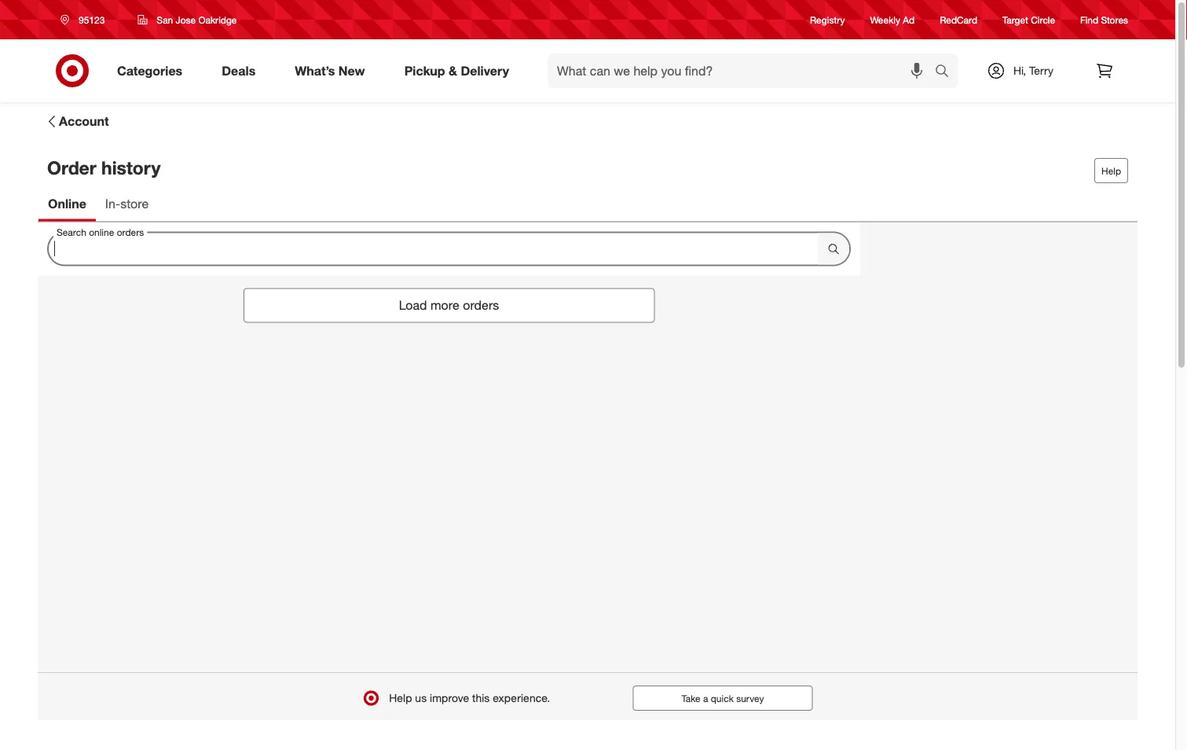 Task type: locate. For each thing, give the bounding box(es) containing it.
redcard link
[[940, 13, 978, 26]]

deals
[[222, 63, 256, 78]]

categories
[[117, 63, 183, 78]]

san jose oakridge
[[157, 14, 237, 26]]

account
[[59, 114, 109, 129]]

0 vertical spatial help
[[1102, 165, 1122, 177]]

help us improve this experience.
[[389, 691, 550, 705]]

help button
[[1095, 158, 1129, 183]]

a
[[704, 692, 709, 704]]

san
[[157, 14, 173, 26]]

account link
[[44, 112, 110, 131]]

take a quick survey
[[682, 692, 765, 704]]

1 horizontal spatial help
[[1102, 165, 1122, 177]]

categories link
[[104, 53, 202, 88]]

jose
[[176, 14, 196, 26]]

hi,
[[1014, 64, 1027, 77]]

store
[[120, 196, 149, 211]]

survey
[[737, 692, 765, 704]]

take
[[682, 692, 701, 704]]

weekly
[[871, 14, 901, 25]]

more
[[431, 298, 460, 313]]

this
[[472, 691, 490, 705]]

order history
[[47, 156, 161, 178]]

0 horizontal spatial help
[[389, 691, 412, 705]]

help
[[1102, 165, 1122, 177], [389, 691, 412, 705]]

95123 button
[[50, 6, 121, 34]]

target circle
[[1003, 14, 1056, 25]]

None text field
[[47, 231, 851, 266]]

registry link
[[811, 13, 846, 26]]

what's new link
[[282, 53, 385, 88]]

quick
[[711, 692, 734, 704]]

95123
[[79, 14, 105, 26]]

help for help
[[1102, 165, 1122, 177]]

oakridge
[[198, 14, 237, 26]]

us
[[415, 691, 427, 705]]

1 vertical spatial help
[[389, 691, 412, 705]]

improve
[[430, 691, 469, 705]]

help inside the help button
[[1102, 165, 1122, 177]]

in-store link
[[96, 188, 158, 221]]

what's new
[[295, 63, 365, 78]]

terry
[[1030, 64, 1054, 77]]

&
[[449, 63, 458, 78]]

target
[[1003, 14, 1029, 25]]

in-
[[105, 196, 120, 211]]

help for help us improve this experience.
[[389, 691, 412, 705]]

pickup & delivery
[[405, 63, 509, 78]]

redcard
[[940, 14, 978, 25]]

ad
[[904, 14, 915, 25]]

deals link
[[209, 53, 275, 88]]

history
[[101, 156, 161, 178]]



Task type: describe. For each thing, give the bounding box(es) containing it.
search
[[928, 65, 966, 80]]

pickup & delivery link
[[391, 53, 529, 88]]

order
[[47, 156, 96, 178]]

What can we help you find? suggestions appear below search field
[[548, 53, 939, 88]]

load
[[399, 298, 427, 313]]

search button
[[928, 53, 966, 91]]

online link
[[39, 188, 96, 221]]

weekly ad link
[[871, 13, 915, 26]]

pickup
[[405, 63, 445, 78]]

circle
[[1032, 14, 1056, 25]]

new
[[339, 63, 365, 78]]

orders
[[463, 298, 500, 313]]

weekly ad
[[871, 14, 915, 25]]

load more orders
[[399, 298, 500, 313]]

delivery
[[461, 63, 509, 78]]

in-store
[[105, 196, 149, 211]]

registry
[[811, 14, 846, 25]]

find stores
[[1081, 14, 1129, 25]]

experience.
[[493, 691, 550, 705]]

find
[[1081, 14, 1099, 25]]

take a quick survey button
[[633, 685, 813, 711]]

stores
[[1102, 14, 1129, 25]]

san jose oakridge button
[[128, 6, 247, 34]]

target circle link
[[1003, 13, 1056, 26]]

online
[[48, 196, 86, 211]]

hi, terry
[[1014, 64, 1054, 77]]

what's
[[295, 63, 335, 78]]

find stores link
[[1081, 13, 1129, 26]]

load more orders button
[[244, 288, 655, 323]]



Task type: vqa. For each thing, say whether or not it's contained in the screenshot.
topmost Help
yes



